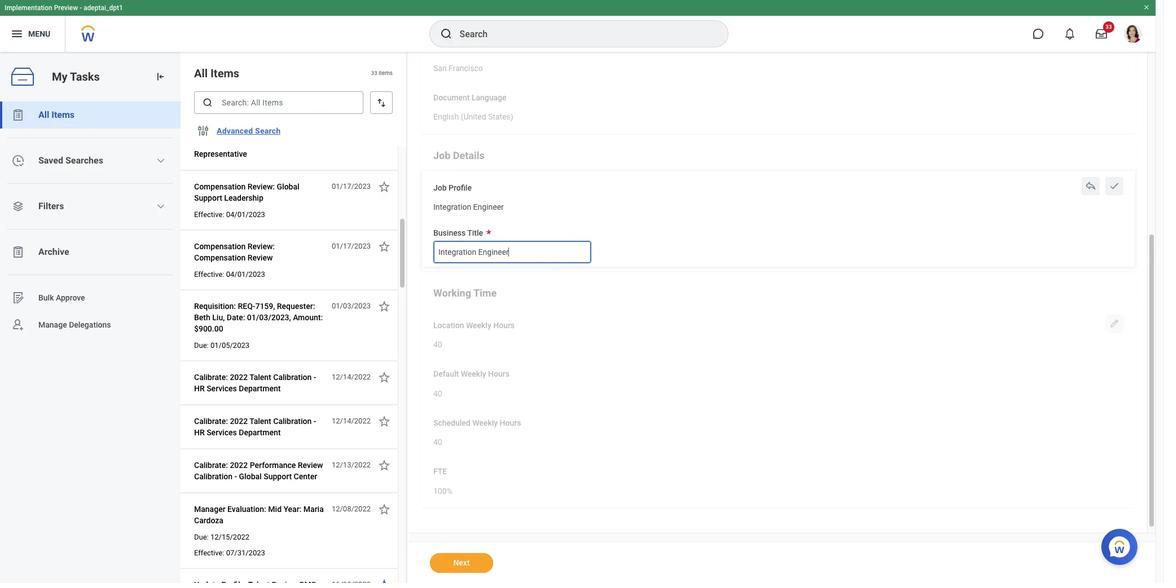 Task type: describe. For each thing, give the bounding box(es) containing it.
bulk approve
[[38, 293, 85, 302]]

requester:
[[277, 302, 315, 311]]

center
[[294, 472, 317, 481]]

effective: 04/01/2023 for review
[[194, 270, 265, 279]]

business title
[[433, 228, 483, 238]]

r-
[[230, 138, 237, 147]]

francisco
[[449, 64, 483, 73]]

effective: 07/31/2023
[[194, 549, 265, 557]]

saved searches button
[[0, 147, 181, 174]]

delegations
[[69, 320, 111, 329]]

100% text field
[[433, 480, 452, 500]]

English (United States) text field
[[433, 106, 513, 125]]

document language element
[[433, 105, 513, 126]]

00201
[[237, 138, 260, 147]]

menu button
[[0, 16, 65, 52]]

manager
[[194, 505, 225, 514]]

saved searches
[[38, 155, 103, 166]]

40 text field for location weekly hours
[[433, 334, 442, 353]]

date:
[[227, 313, 245, 322]]

default
[[433, 370, 459, 379]]

saved
[[38, 155, 63, 166]]

compensation review: global support leadership
[[194, 182, 299, 203]]

offer for job application: rachel pearson ‎- r-00201 customer service representative button
[[194, 125, 326, 161]]

1 vertical spatial calibration
[[273, 417, 312, 426]]

filters button
[[0, 193, 181, 220]]

profile logan mcneil image
[[1124, 25, 1142, 45]]

sort image
[[376, 97, 387, 108]]

Business Title text field
[[433, 241, 591, 263]]

weekly for default
[[461, 370, 486, 379]]

hr for second calibrate: 2022 talent calibration - hr services department button from the bottom of the item list element on the left
[[194, 384, 205, 393]]

manage delegations
[[38, 320, 111, 329]]

star image for 12/13/2022
[[377, 459, 391, 472]]

40 for default weekly hours
[[433, 389, 442, 398]]

all items inside item list element
[[194, 67, 239, 80]]

40 for location weekly hours
[[433, 340, 442, 350]]

advanced search button
[[212, 120, 285, 142]]

working time element
[[421, 277, 1136, 508]]

40 for scheduled weekly hours
[[433, 438, 442, 447]]

year:
[[284, 505, 301, 514]]

search image
[[439, 27, 453, 41]]

12/14/2022 for second calibrate: 2022 talent calibration - hr services department button from the bottom of the item list element on the left
[[332, 373, 371, 381]]

profile
[[449, 183, 472, 193]]

location weekly hours element
[[433, 333, 442, 354]]

maria
[[303, 505, 324, 514]]

user plus image
[[11, 318, 25, 332]]

job for job details
[[433, 150, 450, 161]]

04/01/2023 for support
[[226, 210, 265, 219]]

department for second calibrate: 2022 talent calibration - hr services department button from the bottom of the item list element on the left
[[239, 384, 281, 393]]

list containing all items
[[0, 102, 181, 339]]

2 services from the top
[[207, 428, 237, 437]]

location for location
[[433, 44, 464, 53]]

adeptai_dpt1
[[84, 4, 123, 12]]

talent for first calibrate: 2022 talent calibration - hr services department button from the bottom
[[250, 417, 271, 426]]

global inside compensation review: global support leadership
[[277, 182, 299, 191]]

- inside menu "banner"
[[80, 4, 82, 12]]

12/15/2022
[[210, 533, 249, 542]]

manage delegations link
[[0, 311, 181, 339]]

40 text field for scheduled weekly hours
[[433, 431, 442, 451]]

‎-
[[225, 138, 228, 147]]

compensation for review
[[194, 242, 246, 251]]

location for location weekly hours
[[433, 321, 464, 330]]

01/17/2023 for compensation review: global support leadership
[[332, 182, 371, 191]]

4 star image from the top
[[377, 578, 391, 583]]

compensation review: compensation review button
[[194, 240, 326, 265]]

advanced search
[[217, 126, 281, 135]]

location element
[[433, 56, 483, 77]]

title
[[467, 228, 483, 238]]

job profile
[[433, 183, 472, 193]]

San Francisco text field
[[433, 57, 483, 77]]

clock check image
[[11, 154, 25, 168]]

configure image
[[196, 124, 210, 138]]

1 2022 from the top
[[230, 373, 248, 382]]

time
[[473, 287, 497, 299]]

implementation
[[5, 4, 52, 12]]

inbox large image
[[1096, 28, 1107, 39]]

2 calibrate: from the top
[[194, 417, 228, 426]]

performance
[[250, 461, 296, 470]]

search
[[255, 126, 281, 135]]

search image
[[202, 97, 213, 108]]

states)
[[488, 113, 513, 122]]

compensation review: compensation review
[[194, 242, 275, 262]]

review for calibrate: 2022 performance review calibration - global support center
[[298, 461, 323, 470]]

offer
[[194, 127, 212, 136]]

(united
[[461, 113, 486, 122]]

searches
[[65, 155, 103, 166]]

all inside button
[[38, 109, 49, 120]]

1 services from the top
[[207, 384, 237, 393]]

star image for 12/14/2022
[[377, 371, 391, 384]]

compensation for support
[[194, 182, 246, 191]]

hours for default weekly hours
[[488, 370, 509, 379]]

01/05/2023
[[210, 341, 249, 350]]

due: 01/05/2023
[[194, 341, 249, 350]]

items inside button
[[51, 109, 74, 120]]

star image for manager evaluation: mid year: maria cardoza
[[377, 503, 391, 516]]

working
[[433, 287, 471, 299]]

7159,
[[255, 302, 275, 311]]

3 effective: from the top
[[194, 549, 224, 557]]

details
[[453, 150, 485, 161]]

12/13/2022
[[332, 461, 371, 469]]

manager evaluation: mid year: maria cardoza button
[[194, 503, 326, 528]]

my tasks
[[52, 70, 100, 83]]

service
[[298, 138, 324, 147]]

support inside compensation review: global support leadership
[[194, 194, 222, 203]]

document language
[[433, 93, 506, 102]]

33 items
[[371, 70, 393, 76]]

04/01/2023 for review
[[226, 270, 265, 279]]

07/31/2023
[[226, 549, 265, 557]]

40 text field
[[433, 382, 442, 402]]

requisition: req-7159, requester: beth liu, date: 01/03/2023, amount: $900.00
[[194, 302, 323, 333]]

33 for 33
[[1106, 24, 1112, 30]]

clipboard image
[[11, 245, 25, 259]]

evaluation:
[[227, 505, 266, 514]]

language
[[472, 93, 506, 102]]

location weekly hours
[[433, 321, 515, 330]]

chevron down image for filters
[[156, 202, 166, 211]]

rename image
[[11, 291, 25, 305]]

scheduled weekly hours
[[433, 418, 521, 427]]

leadership
[[224, 194, 263, 203]]

advanced
[[217, 126, 253, 135]]

all items button
[[0, 102, 181, 129]]

chevron down image for saved searches
[[156, 156, 166, 165]]

menu
[[28, 29, 50, 38]]

weekly for location
[[466, 321, 491, 330]]

bulk
[[38, 293, 54, 302]]

clipboard image
[[11, 108, 25, 122]]



Task type: locate. For each thing, give the bounding box(es) containing it.
2 04/01/2023 from the top
[[226, 270, 265, 279]]

1 horizontal spatial items
[[210, 67, 239, 80]]

services down due: 01/05/2023
[[207, 384, 237, 393]]

0 horizontal spatial global
[[239, 472, 262, 481]]

2022 down '01/05/2023'
[[230, 373, 248, 382]]

1 vertical spatial location
[[433, 321, 464, 330]]

1 12/14/2022 from the top
[[332, 373, 371, 381]]

1 horizontal spatial all items
[[194, 67, 239, 80]]

33
[[1106, 24, 1112, 30], [371, 70, 377, 76]]

Search Workday  search field
[[460, 21, 704, 46]]

0 vertical spatial weekly
[[466, 321, 491, 330]]

calibrate: 2022 talent calibration - hr services department button down '01/05/2023'
[[194, 371, 326, 396]]

location inside working time element
[[433, 321, 464, 330]]

33 left profile logan mcneil icon
[[1106, 24, 1112, 30]]

review inside calibrate: 2022 performance review calibration - global support center
[[298, 461, 323, 470]]

2 2022 from the top
[[230, 417, 248, 426]]

bulk approve link
[[0, 284, 181, 311]]

04/01/2023 down the leadership
[[226, 210, 265, 219]]

40 up the default
[[433, 340, 442, 350]]

scheduled weekly hours element
[[433, 431, 442, 451]]

4 star image from the top
[[377, 503, 391, 516]]

edit image
[[1109, 318, 1120, 329]]

tasks
[[70, 70, 100, 83]]

2 star image from the top
[[377, 371, 391, 384]]

1 horizontal spatial 33
[[1106, 24, 1112, 30]]

1 horizontal spatial support
[[264, 472, 292, 481]]

san
[[433, 64, 447, 73]]

item list element
[[181, 52, 407, 583]]

job left details
[[433, 150, 450, 161]]

global inside calibrate: 2022 performance review calibration - global support center
[[239, 472, 262, 481]]

weekly right the default
[[461, 370, 486, 379]]

beth
[[194, 313, 210, 322]]

2 vertical spatial job
[[433, 183, 447, 193]]

1 vertical spatial calibrate:
[[194, 417, 228, 426]]

1 vertical spatial compensation
[[194, 242, 246, 251]]

amount:
[[293, 313, 323, 322]]

global down customer
[[277, 182, 299, 191]]

1 star image from the top
[[377, 240, 391, 253]]

compensation down the leadership
[[194, 242, 246, 251]]

req-
[[238, 302, 255, 311]]

weekly for scheduled
[[472, 418, 498, 427]]

2 review: from the top
[[248, 242, 275, 251]]

1 vertical spatial talent
[[250, 417, 271, 426]]

0 vertical spatial 2022
[[230, 373, 248, 382]]

star image
[[377, 240, 391, 253], [377, 371, 391, 384], [377, 459, 391, 472], [377, 578, 391, 583]]

2 talent from the top
[[250, 417, 271, 426]]

liu,
[[212, 313, 225, 322]]

requisition: req-7159, requester: beth liu, date: 01/03/2023, amount: $900.00 button
[[194, 300, 326, 336]]

3 star image from the top
[[377, 459, 391, 472]]

2 vertical spatial calibration
[[194, 472, 232, 481]]

0 vertical spatial hours
[[493, 321, 515, 330]]

department up performance at the bottom left of page
[[239, 428, 281, 437]]

2 40 text field from the top
[[433, 431, 442, 451]]

0 vertical spatial all
[[194, 67, 208, 80]]

12/08/2022
[[332, 505, 371, 513]]

chevron down image
[[156, 156, 166, 165], [156, 202, 166, 211]]

calibrate: 2022 performance review calibration - global support center button
[[194, 459, 326, 484]]

due: down '$900.00'
[[194, 341, 209, 350]]

0 vertical spatial services
[[207, 384, 237, 393]]

1 vertical spatial chevron down image
[[156, 202, 166, 211]]

requisition:
[[194, 302, 236, 311]]

talent
[[250, 373, 271, 382], [250, 417, 271, 426]]

2 vertical spatial 2022
[[230, 461, 248, 470]]

effective: for compensation review: compensation review
[[194, 270, 224, 279]]

0 vertical spatial calibrate: 2022 talent calibration - hr services department button
[[194, 371, 326, 396]]

0 vertical spatial 40
[[433, 340, 442, 350]]

location down search image
[[433, 44, 464, 53]]

review up 7159,
[[248, 253, 273, 262]]

1 due: from the top
[[194, 341, 209, 350]]

1 horizontal spatial all
[[194, 67, 208, 80]]

0 vertical spatial all items
[[194, 67, 239, 80]]

job for job profile
[[433, 183, 447, 193]]

compensation
[[194, 182, 246, 191], [194, 242, 246, 251], [194, 253, 246, 262]]

2022
[[230, 373, 248, 382], [230, 417, 248, 426], [230, 461, 248, 470]]

2 chevron down image from the top
[[156, 202, 166, 211]]

hr for first calibrate: 2022 talent calibration - hr services department button from the bottom
[[194, 428, 205, 437]]

2 effective: 04/01/2023 from the top
[[194, 270, 265, 279]]

33 left items
[[371, 70, 377, 76]]

compensation review: global support leadership button
[[194, 180, 326, 205]]

manage
[[38, 320, 67, 329]]

implementation preview -   adeptai_dpt1
[[5, 4, 123, 12]]

rachel
[[285, 127, 309, 136]]

default weekly hours element
[[433, 382, 442, 403]]

2 effective: from the top
[[194, 270, 224, 279]]

star image for requisition: req-7159, requester: beth liu, date: 01/03/2023, amount: $900.00
[[377, 300, 391, 313]]

calibration
[[273, 373, 312, 382], [273, 417, 312, 426], [194, 472, 232, 481]]

1 vertical spatial effective: 04/01/2023
[[194, 270, 265, 279]]

2 department from the top
[[239, 428, 281, 437]]

1 talent from the top
[[250, 373, 271, 382]]

due: for manager evaluation: mid year: maria cardoza
[[194, 533, 209, 542]]

items inside item list element
[[210, 67, 239, 80]]

calibrate: 2022 talent calibration - hr services department button up performance at the bottom left of page
[[194, 415, 326, 440]]

check image
[[1109, 181, 1120, 192]]

0 vertical spatial department
[[239, 384, 281, 393]]

compensation up the leadership
[[194, 182, 246, 191]]

job left profile
[[433, 183, 447, 193]]

default weekly hours
[[433, 370, 509, 379]]

100%
[[433, 487, 452, 496]]

engineer
[[473, 203, 504, 212]]

review: inside "compensation review: compensation review"
[[248, 242, 275, 251]]

0 horizontal spatial 33
[[371, 70, 377, 76]]

all up search icon
[[194, 67, 208, 80]]

1 40 from the top
[[433, 340, 442, 350]]

calibrate: 2022 talent calibration - hr services department for first calibrate: 2022 talent calibration - hr services department button from the bottom
[[194, 417, 316, 437]]

1 chevron down image from the top
[[156, 156, 166, 165]]

1 vertical spatial department
[[239, 428, 281, 437]]

san francisco
[[433, 64, 483, 73]]

all items right clipboard image
[[38, 109, 74, 120]]

all right clipboard image
[[38, 109, 49, 120]]

weekly
[[466, 321, 491, 330], [461, 370, 486, 379], [472, 418, 498, 427]]

integration
[[433, 203, 471, 212]]

1 location from the top
[[433, 44, 464, 53]]

business
[[433, 228, 466, 238]]

compensation inside compensation review: global support leadership
[[194, 182, 246, 191]]

review: for global
[[248, 182, 275, 191]]

0 vertical spatial compensation
[[194, 182, 246, 191]]

star image
[[377, 180, 391, 194], [377, 300, 391, 313], [377, 415, 391, 428], [377, 503, 391, 516]]

effective: for compensation review: global support leadership
[[194, 210, 224, 219]]

weekly right scheduled
[[472, 418, 498, 427]]

review:
[[248, 182, 275, 191], [248, 242, 275, 251]]

0 vertical spatial global
[[277, 182, 299, 191]]

review: inside compensation review: global support leadership
[[248, 182, 275, 191]]

04/01/2023 down "compensation review: compensation review"
[[226, 270, 265, 279]]

0 vertical spatial 40 text field
[[433, 334, 442, 353]]

department
[[239, 384, 281, 393], [239, 428, 281, 437]]

representative
[[194, 150, 247, 159]]

department for first calibrate: 2022 talent calibration - hr services department button from the bottom
[[239, 428, 281, 437]]

33 button
[[1089, 21, 1114, 46]]

04/01/2023
[[226, 210, 265, 219], [226, 270, 265, 279]]

approve
[[56, 293, 85, 302]]

all items inside button
[[38, 109, 74, 120]]

2 hr from the top
[[194, 428, 205, 437]]

job details element
[[421, 139, 1136, 271]]

all items up search icon
[[194, 67, 239, 80]]

40 text field up the default
[[433, 334, 442, 353]]

support left the leadership
[[194, 194, 222, 203]]

global down performance at the bottom left of page
[[239, 472, 262, 481]]

0 vertical spatial hr
[[194, 384, 205, 393]]

2 01/17/2023 from the top
[[332, 242, 371, 251]]

all
[[194, 67, 208, 80], [38, 109, 49, 120]]

effective: down the leadership
[[194, 210, 224, 219]]

1 vertical spatial effective:
[[194, 270, 224, 279]]

1 review: from the top
[[248, 182, 275, 191]]

support down performance at the bottom left of page
[[264, 472, 292, 481]]

next button
[[430, 554, 493, 573]]

1 vertical spatial services
[[207, 428, 237, 437]]

3 compensation from the top
[[194, 253, 246, 262]]

calibrate: 2022 performance review calibration - global support center
[[194, 461, 323, 481]]

2 star image from the top
[[377, 300, 391, 313]]

application:
[[241, 127, 283, 136]]

01/03/2023
[[332, 302, 371, 310]]

star image for effective: 04/01/2023
[[377, 240, 391, 253]]

0 vertical spatial calibrate: 2022 talent calibration - hr services department
[[194, 373, 316, 393]]

2 compensation from the top
[[194, 242, 246, 251]]

menu banner
[[0, 0, 1156, 52]]

1 vertical spatial weekly
[[461, 370, 486, 379]]

1 effective: 04/01/2023 from the top
[[194, 210, 265, 219]]

0 vertical spatial items
[[210, 67, 239, 80]]

2022 up calibrate: 2022 performance review calibration - global support center on the left bottom
[[230, 417, 248, 426]]

fte element
[[433, 479, 452, 500]]

40
[[433, 340, 442, 350], [433, 389, 442, 398], [433, 438, 442, 447]]

for
[[214, 127, 224, 136]]

review: down the leadership
[[248, 242, 275, 251]]

0 horizontal spatial all items
[[38, 109, 74, 120]]

1 01/17/2023 from the top
[[332, 182, 371, 191]]

review: up the leadership
[[248, 182, 275, 191]]

0 vertical spatial job
[[226, 127, 239, 136]]

0 horizontal spatial all
[[38, 109, 49, 120]]

integration engineer
[[433, 203, 504, 212]]

0 vertical spatial due:
[[194, 341, 209, 350]]

1 vertical spatial 2022
[[230, 417, 248, 426]]

list
[[0, 102, 181, 339]]

1 vertical spatial 33
[[371, 70, 377, 76]]

support
[[194, 194, 222, 203], [264, 472, 292, 481]]

-
[[80, 4, 82, 12], [314, 373, 316, 382], [314, 417, 316, 426], [234, 472, 237, 481]]

1 vertical spatial all
[[38, 109, 49, 120]]

2022 left performance at the bottom left of page
[[230, 461, 248, 470]]

effective: down due: 12/15/2022
[[194, 549, 224, 557]]

1 vertical spatial global
[[239, 472, 262, 481]]

1 vertical spatial 40
[[433, 389, 442, 398]]

customer
[[262, 138, 296, 147]]

offer for job application: rachel pearson ‎- r-00201 customer service representative
[[194, 127, 324, 159]]

justify image
[[10, 27, 24, 41]]

due: for requisition: req-7159, requester: beth liu, date: 01/03/2023, amount: $900.00
[[194, 341, 209, 350]]

0 vertical spatial review:
[[248, 182, 275, 191]]

1 calibrate: from the top
[[194, 373, 228, 382]]

1 horizontal spatial review
[[298, 461, 323, 470]]

2 vertical spatial weekly
[[472, 418, 498, 427]]

close environment banner image
[[1143, 4, 1150, 11]]

0 horizontal spatial items
[[51, 109, 74, 120]]

location up location weekly hours element
[[433, 321, 464, 330]]

effective: 04/01/2023 for support
[[194, 210, 265, 219]]

job inside offer for job application: rachel pearson ‎- r-00201 customer service representative
[[226, 127, 239, 136]]

1 horizontal spatial global
[[277, 182, 299, 191]]

notifications large image
[[1064, 28, 1075, 39]]

0 vertical spatial support
[[194, 194, 222, 203]]

- inside calibrate: 2022 performance review calibration - global support center
[[234, 472, 237, 481]]

compensation up "requisition:"
[[194, 253, 246, 262]]

1 compensation from the top
[[194, 182, 246, 191]]

my tasks element
[[0, 52, 181, 583]]

0 vertical spatial 33
[[1106, 24, 1112, 30]]

review inside "compensation review: compensation review"
[[248, 253, 273, 262]]

40 down the default
[[433, 389, 442, 398]]

33 inside button
[[1106, 24, 1112, 30]]

next
[[453, 559, 470, 568]]

1 vertical spatial items
[[51, 109, 74, 120]]

fte
[[433, 467, 447, 476]]

preview
[[54, 4, 78, 12]]

33 inside item list element
[[371, 70, 377, 76]]

english
[[433, 113, 459, 122]]

2 12/14/2022 from the top
[[332, 417, 371, 425]]

document
[[433, 93, 470, 102]]

0 vertical spatial talent
[[250, 373, 271, 382]]

support inside calibrate: 2022 performance review calibration - global support center
[[264, 472, 292, 481]]

1 vertical spatial review:
[[248, 242, 275, 251]]

2 vertical spatial compensation
[[194, 253, 246, 262]]

items
[[379, 70, 393, 76]]

2 due: from the top
[[194, 533, 209, 542]]

2 vertical spatial 40
[[433, 438, 442, 447]]

effective: 04/01/2023 down the leadership
[[194, 210, 265, 219]]

1 vertical spatial 01/17/2023
[[332, 242, 371, 251]]

transformation import image
[[155, 71, 166, 82]]

my
[[52, 70, 67, 83]]

1 vertical spatial hours
[[488, 370, 509, 379]]

location
[[433, 44, 464, 53], [433, 321, 464, 330]]

1 vertical spatial 04/01/2023
[[226, 270, 265, 279]]

weekly down time
[[466, 321, 491, 330]]

1 vertical spatial 12/14/2022
[[332, 417, 371, 425]]

job details
[[433, 150, 485, 161]]

archive
[[38, 247, 69, 257]]

2 vertical spatial calibrate:
[[194, 461, 228, 470]]

items down my
[[51, 109, 74, 120]]

Search: All Items text field
[[194, 91, 363, 114]]

0 horizontal spatial support
[[194, 194, 222, 203]]

40 text field down scheduled
[[433, 431, 442, 451]]

0 vertical spatial 04/01/2023
[[226, 210, 265, 219]]

0 vertical spatial 01/17/2023
[[332, 182, 371, 191]]

manager evaluation: mid year: maria cardoza
[[194, 505, 324, 525]]

talent for second calibrate: 2022 talent calibration - hr services department button from the bottom of the item list element on the left
[[250, 373, 271, 382]]

01/17/2023
[[332, 182, 371, 191], [332, 242, 371, 251]]

working time
[[433, 287, 497, 299]]

2022 inside calibrate: 2022 performance review calibration - global support center
[[230, 461, 248, 470]]

job up r-
[[226, 127, 239, 136]]

hours for scheduled weekly hours
[[500, 418, 521, 427]]

archive button
[[0, 239, 181, 266]]

2 40 from the top
[[433, 389, 442, 398]]

40 down scheduled
[[433, 438, 442, 447]]

perspective image
[[11, 200, 25, 213]]

calibration inside calibrate: 2022 performance review calibration - global support center
[[194, 472, 232, 481]]

1 vertical spatial hr
[[194, 428, 205, 437]]

calibrate: 2022 talent calibration - hr services department down '01/05/2023'
[[194, 373, 316, 393]]

undo l image
[[1085, 181, 1096, 192]]

1 40 text field from the top
[[433, 334, 442, 353]]

review: for compensation
[[248, 242, 275, 251]]

33 for 33 items
[[371, 70, 377, 76]]

0 horizontal spatial review
[[248, 253, 273, 262]]

2 location from the top
[[433, 321, 464, 330]]

calibrate: 2022 talent calibration - hr services department for second calibrate: 2022 talent calibration - hr services department button from the bottom of the item list element on the left
[[194, 373, 316, 393]]

1 hr from the top
[[194, 384, 205, 393]]

calibrate: 2022 talent calibration - hr services department up performance at the bottom left of page
[[194, 417, 316, 437]]

0 vertical spatial calibration
[[273, 373, 312, 382]]

1 effective: from the top
[[194, 210, 224, 219]]

3 calibrate: from the top
[[194, 461, 228, 470]]

12/14/2022
[[332, 373, 371, 381], [332, 417, 371, 425]]

chevron down image inside saved searches dropdown button
[[156, 156, 166, 165]]

effective: 04/01/2023 down "compensation review: compensation review"
[[194, 270, 265, 279]]

1 vertical spatial 40 text field
[[433, 431, 442, 451]]

2 vertical spatial effective:
[[194, 549, 224, 557]]

calibrate: inside calibrate: 2022 performance review calibration - global support center
[[194, 461, 228, 470]]

40 text field
[[433, 334, 442, 353], [433, 431, 442, 451]]

0 vertical spatial chevron down image
[[156, 156, 166, 165]]

2 calibrate: 2022 talent calibration - hr services department from the top
[[194, 417, 316, 437]]

department down '01/05/2023'
[[239, 384, 281, 393]]

all inside item list element
[[194, 67, 208, 80]]

calibrate: 2022 talent calibration - hr services department button
[[194, 371, 326, 396], [194, 415, 326, 440]]

cardoza
[[194, 516, 223, 525]]

1 calibrate: 2022 talent calibration - hr services department from the top
[[194, 373, 316, 393]]

1 department from the top
[[239, 384, 281, 393]]

1 vertical spatial calibrate: 2022 talent calibration - hr services department button
[[194, 415, 326, 440]]

services
[[207, 384, 237, 393], [207, 428, 237, 437]]

pearson
[[194, 138, 223, 147]]

0 vertical spatial review
[[248, 253, 273, 262]]

3 star image from the top
[[377, 415, 391, 428]]

due: down cardoza
[[194, 533, 209, 542]]

2 calibrate: 2022 talent calibration - hr services department button from the top
[[194, 415, 326, 440]]

01/03/2023,
[[247, 313, 291, 322]]

1 vertical spatial review
[[298, 461, 323, 470]]

1 vertical spatial support
[[264, 472, 292, 481]]

scheduled
[[433, 418, 470, 427]]

effective: up "requisition:"
[[194, 270, 224, 279]]

1 vertical spatial due:
[[194, 533, 209, 542]]

01/17/2023 for compensation review: compensation review
[[332, 242, 371, 251]]

1 star image from the top
[[377, 180, 391, 194]]

1 04/01/2023 from the top
[[226, 210, 265, 219]]

0 vertical spatial effective: 04/01/2023
[[194, 210, 265, 219]]

1 vertical spatial all items
[[38, 109, 74, 120]]

review up center
[[298, 461, 323, 470]]

effective: 04/01/2023
[[194, 210, 265, 219], [194, 270, 265, 279]]

0 vertical spatial effective:
[[194, 210, 224, 219]]

0 vertical spatial location
[[433, 44, 464, 53]]

star image for compensation review: global support leadership
[[377, 180, 391, 194]]

mid
[[268, 505, 282, 514]]

1 calibrate: 2022 talent calibration - hr services department button from the top
[[194, 371, 326, 396]]

services up calibrate: 2022 performance review calibration - global support center on the left bottom
[[207, 428, 237, 437]]

0 vertical spatial calibrate:
[[194, 373, 228, 382]]

12/14/2022 for first calibrate: 2022 talent calibration - hr services department button from the bottom
[[332, 417, 371, 425]]

0 vertical spatial 12/14/2022
[[332, 373, 371, 381]]

effective:
[[194, 210, 224, 219], [194, 270, 224, 279], [194, 549, 224, 557]]

items up search icon
[[210, 67, 239, 80]]

1 vertical spatial calibrate: 2022 talent calibration - hr services department
[[194, 417, 316, 437]]

review for compensation review: compensation review
[[248, 253, 273, 262]]

3 2022 from the top
[[230, 461, 248, 470]]

hours for location weekly hours
[[493, 321, 515, 330]]

1 vertical spatial job
[[433, 150, 450, 161]]

2 vertical spatial hours
[[500, 418, 521, 427]]

3 40 from the top
[[433, 438, 442, 447]]



Task type: vqa. For each thing, say whether or not it's contained in the screenshot.


